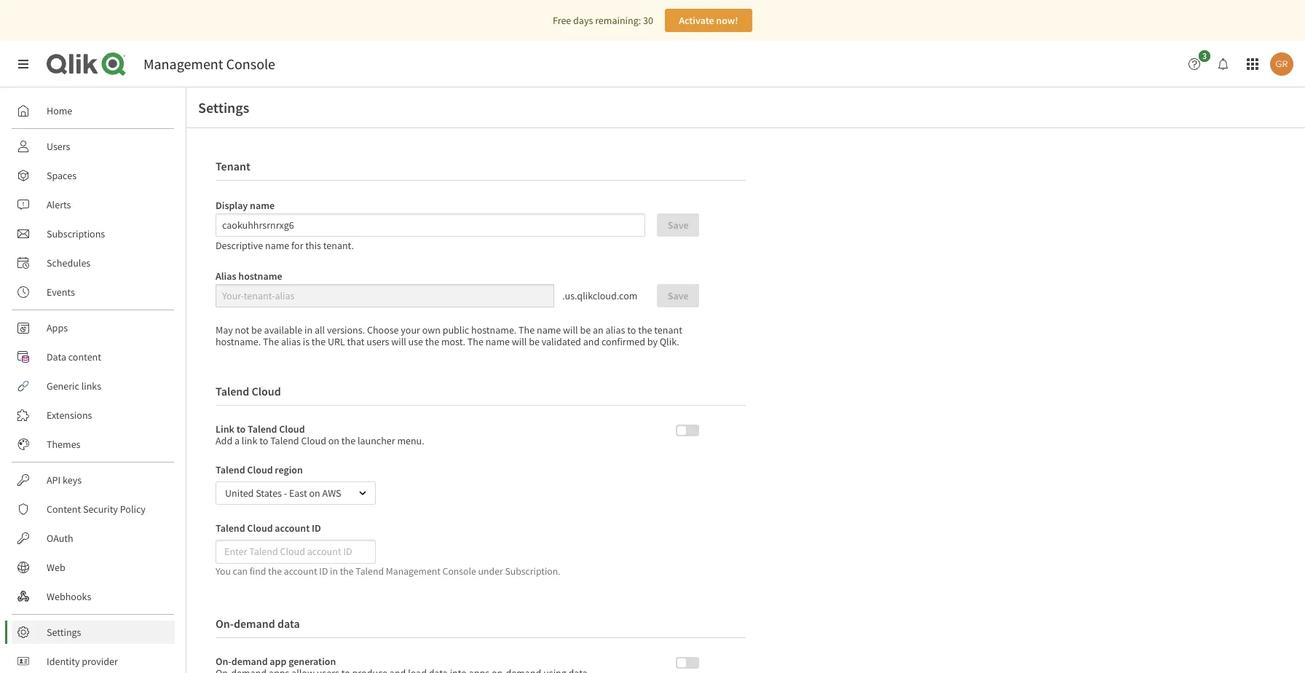 Task type: vqa. For each thing, say whether or not it's contained in the screenshot.
.xlsm,
no



Task type: describe. For each thing, give the bounding box(es) containing it.
name left for
[[265, 239, 289, 252]]

United States - East on AWS field
[[216, 482, 376, 505]]

use
[[408, 335, 423, 348]]

spaces
[[47, 169, 77, 182]]

themes link
[[12, 433, 175, 456]]

data
[[47, 350, 66, 364]]

alias hostname
[[216, 270, 282, 283]]

0 vertical spatial id
[[312, 522, 321, 535]]

content
[[68, 350, 101, 364]]

web
[[47, 561, 65, 574]]

1 horizontal spatial alias
[[606, 324, 626, 337]]

settings inside navigation pane element
[[47, 626, 81, 639]]

may
[[216, 324, 233, 337]]

users
[[367, 335, 389, 348]]

united states - east on aws
[[225, 487, 341, 500]]

not
[[235, 324, 249, 337]]

1 horizontal spatial hostname.
[[471, 324, 517, 337]]

display name
[[216, 199, 275, 212]]

1 vertical spatial account
[[284, 565, 317, 578]]

activate
[[679, 14, 714, 27]]

1 horizontal spatial in
[[330, 565, 338, 578]]

by
[[648, 335, 658, 348]]

data content link
[[12, 345, 175, 369]]

oauth link
[[12, 527, 175, 550]]

0 horizontal spatial alias
[[281, 335, 301, 348]]

on-demand data
[[216, 617, 300, 631]]

0 vertical spatial settings
[[198, 98, 249, 117]]

on-demand app generation
[[216, 655, 336, 668]]

region
[[275, 463, 303, 477]]

0 vertical spatial account
[[275, 522, 310, 535]]

alias
[[216, 270, 236, 283]]

activate now!
[[679, 14, 739, 27]]

home
[[47, 104, 72, 117]]

url
[[328, 335, 345, 348]]

public
[[443, 324, 469, 337]]

choose
[[367, 324, 399, 337]]

most.
[[441, 335, 466, 348]]

link
[[216, 423, 235, 436]]

all
[[315, 324, 325, 337]]

links
[[81, 380, 101, 393]]

1 vertical spatial id
[[319, 565, 328, 578]]

api keys
[[47, 474, 82, 487]]

identity provider link
[[12, 650, 175, 673]]

alerts link
[[12, 193, 175, 216]]

qlik.
[[660, 335, 680, 348]]

app
[[270, 655, 287, 668]]

validated
[[542, 335, 581, 348]]

1 horizontal spatial will
[[512, 335, 527, 348]]

free days remaining: 30
[[553, 14, 654, 27]]

menu.
[[397, 434, 425, 447]]

the left tenant
[[638, 324, 652, 337]]

talend cloud account id
[[216, 522, 321, 535]]

available
[[264, 324, 303, 337]]

activate now! link
[[665, 9, 753, 32]]

free
[[553, 14, 571, 27]]

for
[[292, 239, 303, 252]]

talend cloud region
[[216, 463, 303, 477]]

schedules
[[47, 256, 90, 270]]

subscriptions link
[[12, 222, 175, 246]]

cloud for talend cloud
[[252, 384, 281, 399]]

data content
[[47, 350, 101, 364]]

-
[[284, 487, 287, 500]]

data
[[278, 617, 300, 631]]

identity
[[47, 655, 80, 668]]

content
[[47, 503, 81, 516]]

oauth
[[47, 532, 73, 545]]

1 horizontal spatial be
[[529, 335, 540, 348]]

3
[[1203, 50, 1207, 61]]

0 horizontal spatial will
[[391, 335, 406, 348]]

30
[[643, 14, 654, 27]]

users
[[47, 140, 70, 153]]

extensions link
[[12, 404, 175, 427]]

generic
[[47, 380, 79, 393]]

tenant
[[216, 159, 250, 173]]

the right find
[[268, 565, 282, 578]]

an
[[593, 324, 604, 337]]

api
[[47, 474, 61, 487]]

demand for data
[[234, 617, 275, 631]]

link
[[242, 434, 258, 447]]

policy
[[120, 503, 146, 516]]

a
[[235, 434, 240, 447]]

subscriptions
[[47, 227, 105, 240]]

own
[[422, 324, 441, 337]]

webhooks
[[47, 590, 91, 603]]

tenant.
[[323, 239, 354, 252]]

this
[[306, 239, 321, 252]]

tenant
[[655, 324, 683, 337]]

webhooks link
[[12, 585, 175, 608]]

web link
[[12, 556, 175, 579]]

united
[[225, 487, 254, 500]]

on inside 'field'
[[309, 487, 320, 500]]

0 horizontal spatial the
[[263, 335, 279, 348]]

events link
[[12, 281, 175, 304]]

events
[[47, 286, 75, 299]]

0 horizontal spatial hostname.
[[216, 335, 261, 348]]

Enter Talend Cloud account ID text field
[[216, 540, 376, 564]]

schedules link
[[12, 251, 175, 275]]



Task type: locate. For each thing, give the bounding box(es) containing it.
1 horizontal spatial the
[[468, 335, 484, 348]]

will left validated
[[512, 335, 527, 348]]

1 horizontal spatial to
[[260, 434, 268, 447]]

under
[[478, 565, 503, 578]]

on- down on-demand data
[[216, 655, 232, 668]]

0 vertical spatial demand
[[234, 617, 275, 631]]

0 horizontal spatial management
[[144, 55, 223, 73]]

the right is
[[312, 335, 326, 348]]

1 vertical spatial console
[[443, 565, 476, 578]]

0 horizontal spatial console
[[226, 55, 275, 73]]

hostname.
[[471, 324, 517, 337], [216, 335, 261, 348]]

name right public
[[486, 335, 510, 348]]

generation
[[289, 655, 336, 668]]

cloud for talend cloud region
[[247, 463, 273, 477]]

hostname
[[239, 270, 282, 283]]

content security policy
[[47, 503, 146, 516]]

the down enter talend cloud account id text box
[[340, 565, 354, 578]]

1 vertical spatial on-
[[216, 655, 232, 668]]

alerts
[[47, 198, 71, 211]]

2 horizontal spatial be
[[580, 324, 591, 337]]

in inside may not be available in all versions. choose your own public hostname. the name will be an alias to the tenant hostname. the alias is the url that users will use the most. the name will be validated and confirmed by qlik.
[[305, 324, 313, 337]]

may not be available in all versions. choose your own public hostname. the name will be an alias to the tenant hostname. the alias is the url that users will use the most. the name will be validated and confirmed by qlik.
[[216, 324, 683, 348]]

on- for on-demand data
[[216, 617, 234, 631]]

you can find the account id in the talend management console under subscription.
[[216, 565, 561, 578]]

the right most.
[[468, 335, 484, 348]]

settings down management console element
[[198, 98, 249, 117]]

be
[[251, 324, 262, 337], [580, 324, 591, 337], [529, 335, 540, 348]]

on right east
[[309, 487, 320, 500]]

be left validated
[[529, 335, 540, 348]]

0 horizontal spatial settings
[[47, 626, 81, 639]]

1 vertical spatial on
[[309, 487, 320, 500]]

now!
[[717, 14, 739, 27]]

greg robinson image
[[1271, 52, 1294, 76]]

settings link
[[12, 621, 175, 644]]

0 horizontal spatial be
[[251, 324, 262, 337]]

hostname. left available
[[216, 335, 261, 348]]

id
[[312, 522, 321, 535], [319, 565, 328, 578]]

0 vertical spatial management
[[144, 55, 223, 73]]

be right not
[[251, 324, 262, 337]]

1 horizontal spatial management
[[386, 565, 441, 578]]

generic links link
[[12, 375, 175, 398]]

0 horizontal spatial on
[[309, 487, 320, 500]]

account down enter talend cloud account id text box
[[284, 565, 317, 578]]

find
[[250, 565, 266, 578]]

launcher
[[358, 434, 395, 447]]

east
[[289, 487, 307, 500]]

name right display
[[250, 199, 275, 212]]

your
[[401, 324, 420, 337]]

id up enter talend cloud account id text box
[[312, 522, 321, 535]]

spaces link
[[12, 164, 175, 187]]

demand left 'app' at the left of the page
[[232, 655, 268, 668]]

name
[[250, 199, 275, 212], [265, 239, 289, 252], [537, 324, 561, 337], [486, 335, 510, 348]]

home link
[[12, 99, 175, 122]]

1 horizontal spatial settings
[[198, 98, 249, 117]]

to inside may not be available in all versions. choose your own public hostname. the name will be an alias to the tenant hostname. the alias is the url that users will use the most. the name will be validated and confirmed by qlik.
[[628, 324, 636, 337]]

add
[[216, 434, 233, 447]]

.us.qlikcloud.com
[[563, 289, 638, 302]]

settings
[[198, 98, 249, 117], [47, 626, 81, 639]]

close sidebar menu image
[[17, 58, 29, 70]]

in down enter talend cloud account id text box
[[330, 565, 338, 578]]

Your-tenant-alias text field
[[216, 284, 555, 307]]

1 on- from the top
[[216, 617, 234, 631]]

is
[[303, 335, 310, 348]]

demand for app
[[232, 655, 268, 668]]

descriptive name for this tenant.
[[216, 239, 354, 252]]

2 on- from the top
[[216, 655, 232, 668]]

will left and
[[563, 324, 578, 337]]

None text field
[[216, 213, 646, 237]]

1 vertical spatial settings
[[47, 626, 81, 639]]

will left use
[[391, 335, 406, 348]]

id down enter talend cloud account id text box
[[319, 565, 328, 578]]

apps
[[47, 321, 68, 334]]

0 vertical spatial console
[[226, 55, 275, 73]]

the right use
[[425, 335, 439, 348]]

talend
[[216, 384, 249, 399], [248, 423, 277, 436], [270, 434, 299, 447], [216, 463, 245, 477], [216, 522, 245, 535], [356, 565, 384, 578]]

0 horizontal spatial to
[[237, 423, 246, 436]]

keys
[[63, 474, 82, 487]]

1 vertical spatial demand
[[232, 655, 268, 668]]

aws
[[322, 487, 341, 500]]

alias
[[606, 324, 626, 337], [281, 335, 301, 348]]

alias right an
[[606, 324, 626, 337]]

the inside link to talend cloud add a link to talend cloud on the launcher menu.
[[342, 434, 356, 447]]

2 horizontal spatial to
[[628, 324, 636, 337]]

the right not
[[263, 335, 279, 348]]

1 vertical spatial in
[[330, 565, 338, 578]]

talend cloud
[[216, 384, 281, 399]]

cloud for talend cloud account id
[[247, 522, 273, 535]]

be left an
[[580, 324, 591, 337]]

console
[[226, 55, 275, 73], [443, 565, 476, 578]]

management
[[144, 55, 223, 73], [386, 565, 441, 578]]

in left all
[[305, 324, 313, 337]]

users link
[[12, 135, 175, 158]]

api keys link
[[12, 469, 175, 492]]

on-
[[216, 617, 234, 631], [216, 655, 232, 668]]

themes
[[47, 438, 81, 451]]

account up enter talend cloud account id text box
[[275, 522, 310, 535]]

security
[[83, 503, 118, 516]]

provider
[[82, 655, 118, 668]]

1 horizontal spatial console
[[443, 565, 476, 578]]

navigation pane element
[[0, 93, 186, 673]]

1 vertical spatial management
[[386, 565, 441, 578]]

hostname. right public
[[471, 324, 517, 337]]

identity provider
[[47, 655, 118, 668]]

name left and
[[537, 324, 561, 337]]

on- for on-demand app generation
[[216, 655, 232, 668]]

settings up identity
[[47, 626, 81, 639]]

extensions
[[47, 409, 92, 422]]

on- down you
[[216, 617, 234, 631]]

0 vertical spatial on
[[328, 434, 340, 447]]

alias left is
[[281, 335, 301, 348]]

and
[[583, 335, 600, 348]]

on left launcher
[[328, 434, 340, 447]]

that
[[347, 335, 365, 348]]

you
[[216, 565, 231, 578]]

generic links
[[47, 380, 101, 393]]

management console element
[[144, 55, 275, 73]]

0 horizontal spatial in
[[305, 324, 313, 337]]

to
[[628, 324, 636, 337], [237, 423, 246, 436], [260, 434, 268, 447]]

2 horizontal spatial the
[[519, 324, 535, 337]]

account
[[275, 522, 310, 535], [284, 565, 317, 578]]

management console
[[144, 55, 275, 73]]

content security policy link
[[12, 498, 175, 521]]

the left launcher
[[342, 434, 356, 447]]

subscription.
[[505, 565, 561, 578]]

2 horizontal spatial will
[[563, 324, 578, 337]]

demand
[[234, 617, 275, 631], [232, 655, 268, 668]]

descriptive
[[216, 239, 263, 252]]

1 horizontal spatial on
[[328, 434, 340, 447]]

link to talend cloud add a link to talend cloud on the launcher menu.
[[216, 423, 425, 447]]

0 vertical spatial on-
[[216, 617, 234, 631]]

the left validated
[[519, 324, 535, 337]]

3 button
[[1183, 50, 1215, 76]]

can
[[233, 565, 248, 578]]

on inside link to talend cloud add a link to talend cloud on the launcher menu.
[[328, 434, 340, 447]]

on
[[328, 434, 340, 447], [309, 487, 320, 500]]

0 vertical spatial in
[[305, 324, 313, 337]]

demand left data
[[234, 617, 275, 631]]

days
[[573, 14, 593, 27]]



